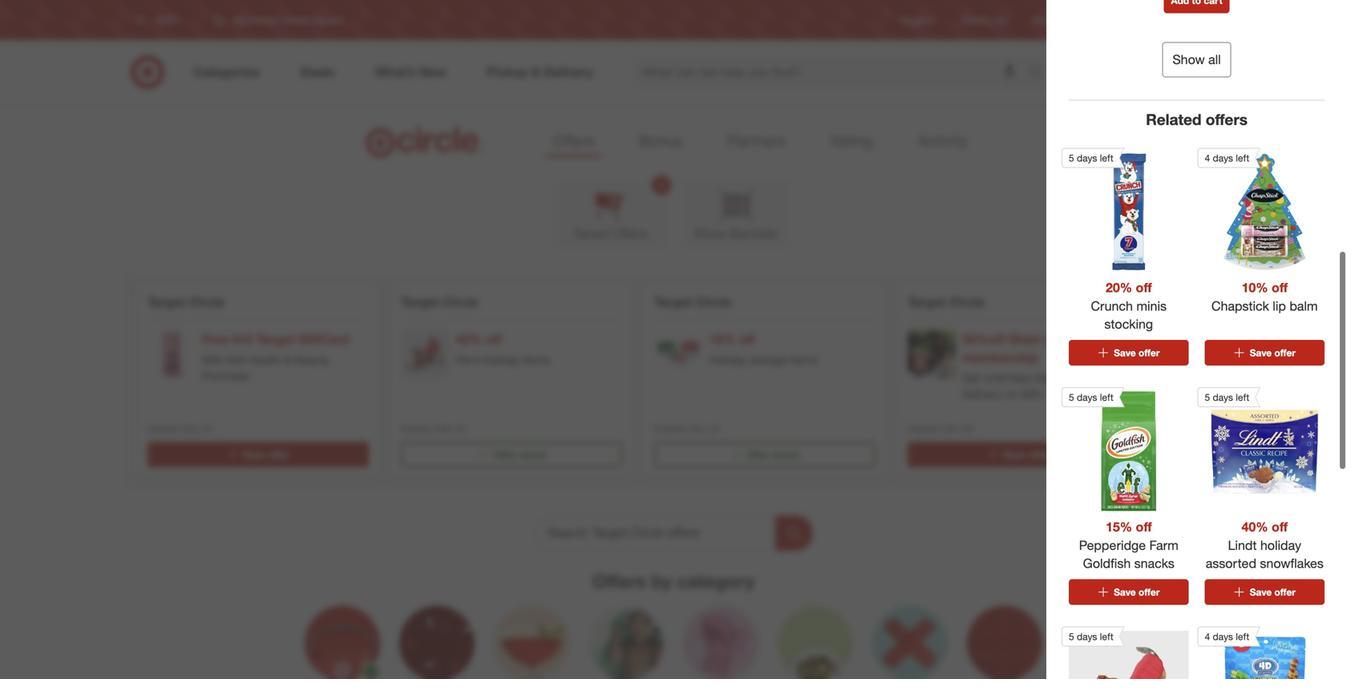Task type: locate. For each thing, give the bounding box(es) containing it.
show
[[1173, 52, 1206, 68], [694, 226, 726, 242]]

expires down the 15% off holiday storage items image
[[655, 423, 687, 435]]

1 expires dec 24 from the left
[[148, 423, 213, 435]]

1 items from the left
[[523, 353, 550, 367]]

offers
[[553, 132, 594, 150], [614, 226, 649, 242], [593, 570, 646, 593]]

show barcode
[[694, 226, 779, 242]]

orders
[[1050, 387, 1082, 401]]

offer for 15% off
[[747, 449, 770, 461]]

circle up 50%off
[[950, 294, 985, 310]]

off up lip
[[1273, 280, 1289, 296]]

0 horizontal spatial offer saved button
[[401, 442, 623, 468]]

3 24 from the left
[[709, 423, 720, 435]]

target circle
[[148, 294, 225, 310], [401, 294, 478, 310], [655, 294, 732, 310], [908, 294, 985, 310]]

lip
[[1274, 298, 1287, 314]]

1 horizontal spatial saved
[[773, 449, 800, 461]]

40% inside 40% off pet's holiday items
[[456, 332, 482, 347]]

target up 40% off pet's holiday items image
[[401, 294, 439, 310]]

target up free $10 target giftcard  with $40 health & beauty purchase image
[[148, 294, 186, 310]]

expires dec 24 down 40% off pet's holiday items image
[[401, 423, 466, 435]]

2 vertical spatial offers
[[593, 570, 646, 593]]

2 offer from the left
[[747, 449, 770, 461]]

stocking
[[1105, 317, 1154, 332]]

off for holiday
[[739, 332, 755, 347]]

50%off shipt annual membership get unlimited same day delivery on $35+ orders
[[963, 332, 1087, 401]]

save offer
[[1114, 347, 1160, 359], [1250, 347, 1296, 359], [243, 449, 289, 461], [1004, 449, 1050, 461], [1114, 587, 1160, 599], [1250, 587, 1296, 599]]

50%off shipt annual membership get unlimited same day delivery on $35+ orders image
[[908, 331, 956, 379]]

24 down purchase
[[202, 423, 213, 435]]

day
[[1232, 294, 1255, 310], [1067, 371, 1087, 385]]

items right pet's
[[523, 353, 550, 367]]

show barcode button
[[680, 180, 793, 250]]

3 dec from the left
[[689, 423, 707, 435]]

target circle for 50%off shipt annual membership
[[908, 294, 985, 310]]

circle up pet's
[[443, 294, 478, 310]]

unlimited
[[984, 371, 1032, 385]]

target circle up free
[[148, 294, 225, 310]]

barcode
[[730, 226, 779, 242]]

0 horizontal spatial offer
[[494, 449, 517, 461]]

off for lindt
[[1273, 519, 1289, 535]]

save offer button for 15% off pepperidge farm goldfish snacks
[[1069, 580, 1189, 605]]

target circle logo image
[[364, 125, 486, 159]]

expires down free $10 target giftcard  with $40 health & beauty purchase image
[[148, 423, 180, 435]]

40% inside 40% off lindt holiday assorted snowflakes
[[1242, 519, 1269, 535]]

offer saved button
[[401, 442, 623, 468], [655, 442, 876, 468]]

2 expires dec 24 from the left
[[401, 423, 466, 435]]

show inside "related offers" dialog
[[1173, 52, 1206, 68]]

1 dec from the left
[[182, 423, 200, 435]]

offer for 15% off pepperidge farm goldfish snacks
[[1139, 587, 1160, 599]]

0 horizontal spatial 15%
[[709, 332, 736, 347]]

circle up free
[[189, 294, 225, 310]]

dec left 19
[[1196, 423, 1214, 435]]

5 days left for 15% off pepperidge farm goldfish snacks
[[1069, 392, 1114, 404]]

off inside 20% off crunch minis stocking
[[1137, 280, 1153, 296]]

off inside 15% off holiday storage items
[[739, 332, 755, 347]]

3 expires from the left
[[655, 423, 687, 435]]

offer for 10% off chapstick lip balm
[[1275, 347, 1296, 359]]

delivery
[[963, 387, 1003, 401]]

30
[[963, 423, 974, 435]]

holiday inside 40% off lindt holiday assorted snowflakes
[[1261, 538, 1302, 553]]

1 horizontal spatial 40%
[[1242, 519, 1269, 535]]

1 horizontal spatial offer saved button
[[655, 442, 876, 468]]

target circle up 40% off pet's holiday items image
[[401, 294, 478, 310]]

1 vertical spatial show
[[694, 226, 726, 242]]

off right 40% off pet's holiday items image
[[486, 332, 502, 347]]

dec down 40% off pet's holiday items image
[[436, 423, 453, 435]]

dec for pet's
[[436, 423, 453, 435]]

off up snowflakes
[[1273, 519, 1289, 535]]

target up health on the bottom
[[257, 332, 295, 347]]

15% up holiday
[[709, 332, 736, 347]]

15%
[[709, 332, 736, 347], [1106, 519, 1133, 535]]

circle for 40%
[[443, 294, 478, 310]]

show left 3
[[1173, 52, 1206, 68]]

1 horizontal spatial 15%
[[1106, 519, 1133, 535]]

3 target circle from the left
[[655, 294, 732, 310]]

4 dec from the left
[[943, 423, 960, 435]]

circle up holiday
[[696, 294, 732, 310]]

dec
[[182, 423, 200, 435], [436, 423, 453, 435], [689, 423, 707, 435], [943, 423, 960, 435], [1196, 423, 1214, 435]]

holiday inside 40% off pet's holiday items
[[484, 353, 520, 367]]

dec left 30
[[943, 423, 960, 435]]

expires left 19
[[1162, 423, 1194, 435]]

off inside 10% off chapstick lip balm
[[1273, 280, 1289, 296]]

redcard
[[1034, 14, 1072, 26]]

day inside 50%off shipt annual membership get unlimited same day delivery on $35+ orders
[[1067, 371, 1087, 385]]

saved offers
[[574, 226, 649, 242]]

1 circle from the left
[[189, 294, 225, 310]]

day up 'orders'
[[1067, 371, 1087, 385]]

1 horizontal spatial offer saved
[[747, 449, 800, 461]]

1 horizontal spatial items
[[791, 353, 818, 367]]

save offer button
[[1069, 340, 1189, 366], [1205, 340, 1325, 366], [148, 442, 369, 468], [908, 442, 1130, 468], [1069, 580, 1189, 605], [1205, 580, 1325, 605]]

off up holiday
[[739, 332, 755, 347]]

4 down related offers
[[1205, 152, 1211, 164]]

0 vertical spatial 4 days left
[[1205, 152, 1250, 164]]

offer
[[1139, 347, 1160, 359], [1275, 347, 1296, 359], [268, 449, 289, 461], [1029, 449, 1050, 461], [1139, 587, 1160, 599], [1275, 587, 1296, 599]]

1 vertical spatial 15%
[[1106, 519, 1133, 535]]

off
[[1137, 280, 1153, 296], [1273, 280, 1289, 296], [486, 332, 502, 347], [739, 332, 755, 347], [1137, 519, 1153, 535], [1273, 519, 1289, 535]]

0 vertical spatial holiday
[[484, 353, 520, 367]]

0 horizontal spatial offer saved
[[494, 449, 546, 461]]

15% inside 15% off pepperidge farm goldfish snacks
[[1106, 519, 1133, 535]]

redcard link
[[1034, 13, 1072, 27]]

24
[[202, 423, 213, 435], [456, 423, 466, 435], [709, 423, 720, 435]]

show all link
[[1163, 42, 1232, 78]]

save offer for 40% off lindt holiday assorted snowflakes
[[1250, 587, 1296, 599]]

1 horizontal spatial expires dec 24
[[401, 423, 466, 435]]

save offer button for 20% off crunch minis stocking
[[1069, 340, 1189, 366]]

0 horizontal spatial 24
[[202, 423, 213, 435]]

saved
[[574, 226, 610, 242]]

0 vertical spatial show
[[1173, 52, 1206, 68]]

offers for offers
[[553, 132, 594, 150]]

15% up pepperidge
[[1106, 519, 1133, 535]]

offer
[[494, 449, 517, 461], [747, 449, 770, 461]]

24 for holiday
[[709, 423, 720, 435]]

15% inside 15% off holiday storage items
[[709, 332, 736, 347]]

activity
[[918, 132, 968, 150]]

2 target circle from the left
[[401, 294, 478, 310]]

0 horizontal spatial saved
[[519, 449, 546, 461]]

4 down the assorted
[[1205, 631, 1211, 643]]

1 24 from the left
[[202, 423, 213, 435]]

5 expires from the left
[[1162, 423, 1194, 435]]

2 offer saved from the left
[[747, 449, 800, 461]]

0 vertical spatial offers
[[553, 132, 594, 150]]

crunch
[[1092, 298, 1134, 314]]

saved for 15% off
[[773, 449, 800, 461]]

3 circle from the left
[[696, 294, 732, 310]]

farm
[[1150, 538, 1179, 553]]

saved
[[519, 449, 546, 461], [773, 449, 800, 461]]

4 days left down the assorted
[[1205, 631, 1250, 643]]

target circle for 40% off
[[401, 294, 478, 310]]

save for 20% off crunch minis stocking
[[1114, 347, 1137, 359]]

offer for 40% off lindt holiday assorted snowflakes
[[1275, 587, 1296, 599]]

40% for pet's
[[456, 332, 482, 347]]

find
[[1177, 14, 1196, 26]]

1 horizontal spatial holiday
[[1261, 538, 1302, 553]]

1 offer saved from the left
[[494, 449, 546, 461]]

0 horizontal spatial items
[[523, 353, 550, 367]]

1 offer from the left
[[494, 449, 517, 461]]

0 vertical spatial 4
[[1205, 152, 1211, 164]]

2 circle from the left
[[443, 294, 478, 310]]

1 horizontal spatial offer
[[747, 449, 770, 461]]

None text field
[[535, 516, 776, 551]]

target for 15% off
[[655, 294, 693, 310]]

1 vertical spatial 4 days left
[[1205, 631, 1250, 643]]

items right storage
[[791, 353, 818, 367]]

left for 40% off
[[1237, 392, 1250, 404]]

0 horizontal spatial expires dec 24
[[148, 423, 213, 435]]

1 horizontal spatial 24
[[456, 423, 466, 435]]

days for 20% off crunch minis stocking
[[1078, 152, 1098, 164]]

expires dec 24 down the 15% off holiday storage items image
[[655, 423, 720, 435]]

save offer for 20% off crunch minis stocking
[[1114, 347, 1160, 359]]

0 horizontal spatial holiday
[[484, 353, 520, 367]]

goldfish
[[1084, 556, 1131, 572]]

expires dec 24 for target
[[148, 423, 213, 435]]

24 down pet's
[[456, 423, 466, 435]]

target
[[148, 294, 186, 310], [401, 294, 439, 310], [655, 294, 693, 310], [908, 294, 946, 310], [1288, 294, 1326, 310], [257, 332, 295, 347]]

offer saved
[[494, 449, 546, 461], [747, 449, 800, 461]]

1 saved from the left
[[519, 449, 546, 461]]

0 horizontal spatial show
[[694, 226, 726, 242]]

5 days left
[[1069, 152, 1114, 164], [1069, 392, 1114, 404], [1205, 392, 1250, 404], [1069, 631, 1114, 643]]

4 circle from the left
[[950, 294, 985, 310]]

$35+
[[1022, 387, 1047, 401]]

0 vertical spatial 15%
[[709, 332, 736, 347]]

2 horizontal spatial expires dec 24
[[655, 423, 720, 435]]

holiday for lindt
[[1261, 538, 1302, 553]]

expires dec 24 down purchase
[[148, 423, 213, 435]]

1 vertical spatial holiday
[[1261, 538, 1302, 553]]

dec down the 15% off holiday storage items image
[[689, 423, 707, 435]]

20%
[[1106, 280, 1133, 296]]

target up the 15% off holiday storage items image
[[655, 294, 693, 310]]

1 expires from the left
[[148, 423, 180, 435]]

expires dec 24
[[148, 423, 213, 435], [401, 423, 466, 435], [655, 423, 720, 435]]

offer for 20% off crunch minis stocking
[[1139, 347, 1160, 359]]

show for show barcode
[[694, 226, 726, 242]]

off inside 40% off pet's holiday items
[[486, 332, 502, 347]]

2 offer saved button from the left
[[655, 442, 876, 468]]

save offer button for 40% off lindt holiday assorted snowflakes
[[1205, 580, 1325, 605]]

0 horizontal spatial 40%
[[456, 332, 482, 347]]

offer for 40% off
[[494, 449, 517, 461]]

2 saved from the left
[[773, 449, 800, 461]]

15% off holiday storage items image
[[655, 331, 703, 379]]

40% up pet's
[[456, 332, 482, 347]]

5 days left for 20% off crunch minis stocking
[[1069, 152, 1114, 164]]

3 expires dec 24 from the left
[[655, 423, 720, 435]]

off up minis
[[1137, 280, 1153, 296]]

1 vertical spatial offers
[[614, 226, 649, 242]]

4 days left
[[1205, 152, 1250, 164], [1205, 631, 1250, 643]]

holiday
[[709, 353, 747, 367]]

0 horizontal spatial day
[[1067, 371, 1087, 385]]

holiday right pet's
[[484, 353, 520, 367]]

day right the
[[1232, 294, 1255, 310]]

circle for 15%
[[696, 294, 732, 310]]

holiday up snowflakes
[[1261, 538, 1302, 553]]

items inside 15% off holiday storage items
[[791, 353, 818, 367]]

bonus
[[639, 132, 683, 150]]

all
[[1209, 52, 1222, 68]]

5
[[1069, 152, 1075, 164], [1069, 392, 1075, 404], [1205, 392, 1211, 404], [1069, 631, 1075, 643]]

1 vertical spatial day
[[1067, 371, 1087, 385]]

offers inside button
[[614, 226, 649, 242]]

40% for lindt
[[1242, 519, 1269, 535]]

off inside 40% off lindt holiday assorted snowflakes
[[1273, 519, 1289, 535]]

1 horizontal spatial show
[[1173, 52, 1206, 68]]

save offer for 15% off pepperidge farm goldfish snacks
[[1114, 587, 1160, 599]]

2 dec from the left
[[436, 423, 453, 435]]

show inside button
[[694, 226, 726, 242]]

4 target circle from the left
[[908, 294, 985, 310]]

target circle up the 15% off holiday storage items image
[[655, 294, 732, 310]]

1 vertical spatial 4
[[1205, 631, 1211, 643]]

circle
[[189, 294, 225, 310], [443, 294, 478, 310], [696, 294, 732, 310], [950, 294, 985, 310]]

1 vertical spatial 40%
[[1242, 519, 1269, 535]]

related
[[1147, 110, 1202, 129]]

2 24 from the left
[[456, 423, 466, 435]]

20% off crunch minis stocking
[[1092, 280, 1167, 332]]

target circle up 50%off
[[908, 294, 985, 310]]

0 vertical spatial 40%
[[456, 332, 482, 347]]

24 down holiday
[[709, 423, 720, 435]]

save
[[1114, 347, 1137, 359], [1250, 347, 1273, 359], [243, 449, 265, 461], [1004, 449, 1026, 461], [1114, 587, 1137, 599], [1250, 587, 1273, 599]]

2 horizontal spatial 24
[[709, 423, 720, 435]]

expires left 30
[[908, 423, 940, 435]]

1 offer saved button from the left
[[401, 442, 623, 468]]

target circle for free $10 target giftcard
[[148, 294, 225, 310]]

show left barcode in the right top of the page
[[694, 226, 726, 242]]

dec down free $10 target giftcard  with $40 health & beauty purchase image
[[182, 423, 200, 435]]

15% off holiday storage items
[[709, 332, 818, 367]]

shipt
[[1009, 332, 1041, 347]]

2 expires from the left
[[401, 423, 433, 435]]

target for free $10 target giftcard
[[148, 294, 186, 310]]

days
[[1078, 152, 1098, 164], [1214, 152, 1234, 164], [1078, 392, 1098, 404], [1214, 392, 1234, 404], [1078, 631, 1098, 643], [1214, 631, 1234, 643]]

offers
[[1207, 110, 1248, 129]]

same
[[1035, 371, 1064, 385]]

4
[[1205, 152, 1211, 164], [1205, 631, 1211, 643]]

weekly ad link
[[962, 13, 1008, 27]]

items inside 40% off pet's holiday items
[[523, 353, 550, 367]]

1 target circle from the left
[[148, 294, 225, 310]]

target inside free $10 target giftcard with $40 health & beauty purchase
[[257, 332, 295, 347]]

off inside 15% off pepperidge farm goldfish snacks
[[1137, 519, 1153, 535]]

1 horizontal spatial day
[[1232, 294, 1255, 310]]

4 days left down offers
[[1205, 152, 1250, 164]]

target for 50%off shipt annual membership
[[908, 294, 946, 310]]

items for 40% off
[[523, 353, 550, 367]]

lindt
[[1229, 538, 1258, 553]]

24 for pet's
[[456, 423, 466, 435]]

5 for 40% off lindt holiday assorted snowflakes
[[1205, 392, 1211, 404]]

2 items from the left
[[791, 353, 818, 367]]

target up 50%off shipt annual membership get unlimited same day delivery on $35+ orders image
[[908, 294, 946, 310]]

40% up lindt
[[1242, 519, 1269, 535]]

expires down 40% off pet's holiday items image
[[401, 423, 433, 435]]

items
[[523, 353, 550, 367], [791, 353, 818, 367]]

saved for 40% off
[[519, 449, 546, 461]]

off up farm
[[1137, 519, 1153, 535]]



Task type: describe. For each thing, give the bounding box(es) containing it.
voting
[[831, 132, 873, 150]]

the
[[1209, 294, 1228, 310]]

40% off pet's holiday items image
[[401, 331, 449, 379]]

free $10 target giftcard  with $40 health & beauty purchase image
[[148, 331, 196, 379]]

free
[[202, 332, 229, 347]]

days for 15% off pepperidge farm goldfish snacks
[[1078, 392, 1098, 404]]

find stores link
[[1177, 13, 1226, 27]]

get
[[963, 371, 981, 385]]

beauty
[[295, 353, 330, 367]]

annual
[[1044, 332, 1085, 347]]

&
[[284, 353, 292, 367]]

membership
[[963, 350, 1039, 366]]

left for 15% off
[[1101, 392, 1114, 404]]

weekly ad
[[962, 14, 1008, 26]]

5 dec from the left
[[1196, 423, 1214, 435]]

with
[[202, 353, 225, 367]]

10% off chapstick lip balm
[[1212, 280, 1319, 314]]

partners link
[[722, 127, 793, 157]]

days for 40% off lindt holiday assorted snowflakes
[[1214, 392, 1234, 404]]

pet's
[[456, 353, 481, 367]]

circle for free
[[189, 294, 225, 310]]

saved offers button
[[555, 180, 668, 250]]

save for 15% off pepperidge farm goldfish snacks
[[1114, 587, 1137, 599]]

chapstick
[[1212, 298, 1270, 314]]

5 for 20% off crunch minis stocking
[[1069, 152, 1075, 164]]

30% off brookstone electric blankets image
[[1162, 331, 1210, 379]]

offer saved for 40% off
[[494, 449, 546, 461]]

expires dec 19
[[1162, 423, 1227, 435]]

3 link
[[1184, 55, 1220, 90]]

days for 10% off chapstick lip balm
[[1214, 152, 1234, 164]]

$10
[[232, 332, 253, 347]]

partners
[[728, 132, 786, 150]]

expires dec 24 for pet's
[[401, 423, 466, 435]]

What can we help you find? suggestions appear below search field
[[633, 55, 1033, 90]]

with
[[1259, 294, 1285, 310]]

save for 10% off chapstick lip balm
[[1250, 347, 1273, 359]]

2 4 days left from the top
[[1205, 631, 1250, 643]]

expires for 15%
[[655, 423, 687, 435]]

$40
[[228, 353, 246, 367]]

offer saved button for 40% off
[[401, 442, 623, 468]]

snowflakes
[[1261, 556, 1324, 572]]

find stores
[[1177, 14, 1226, 26]]

balm
[[1290, 298, 1319, 314]]

2 4 from the top
[[1205, 631, 1211, 643]]

dec for target
[[182, 423, 200, 435]]

bonus link
[[633, 127, 690, 157]]

15% for holiday
[[709, 332, 736, 347]]

left for 20% off
[[1101, 152, 1114, 164]]

health
[[249, 353, 281, 367]]

registry
[[901, 14, 937, 26]]

free $10 target giftcard with $40 health & beauty purchase
[[202, 332, 350, 383]]

1 4 days left from the top
[[1205, 152, 1250, 164]]

snacks
[[1135, 556, 1175, 572]]

target circle for 15% off
[[655, 294, 732, 310]]

related offers dialog
[[1047, 0, 1348, 680]]

search button
[[1021, 55, 1060, 93]]

giftcard
[[298, 332, 350, 347]]

target right lip
[[1288, 294, 1326, 310]]

expires dec 30
[[908, 423, 974, 435]]

storage
[[750, 353, 788, 367]]

single
[[1085, 423, 1112, 435]]

circ
[[1330, 294, 1348, 310]]

pepperidge
[[1080, 538, 1147, 553]]

4 expires from the left
[[908, 423, 940, 435]]

activity link
[[912, 127, 975, 157]]

holiday for pet's
[[484, 353, 520, 367]]

search
[[1021, 66, 1060, 81]]

0 vertical spatial day
[[1232, 294, 1255, 310]]

single use
[[1085, 423, 1130, 435]]

save offer for 10% off chapstick lip balm
[[1250, 347, 1296, 359]]

10%
[[1242, 280, 1269, 296]]

offers by category
[[593, 570, 755, 593]]

show all
[[1173, 52, 1222, 68]]

dec for holiday
[[689, 423, 707, 435]]

related offers
[[1147, 110, 1248, 129]]

3
[[1208, 57, 1213, 67]]

minis
[[1137, 298, 1167, 314]]

expires for 40%
[[401, 423, 433, 435]]

50%off
[[963, 332, 1005, 347]]

show for show all
[[1173, 52, 1206, 68]]

left for 10% off
[[1237, 152, 1250, 164]]

off for chapstick
[[1273, 280, 1289, 296]]

on
[[1006, 387, 1019, 401]]

15% off pepperidge farm goldfish snacks
[[1080, 519, 1179, 572]]

offer saved button for 15% off
[[655, 442, 876, 468]]

off for pepperidge
[[1137, 519, 1153, 535]]

voting link
[[825, 127, 880, 157]]

category
[[677, 570, 755, 593]]

of
[[1193, 294, 1205, 310]]

15% for pepperidge
[[1106, 519, 1133, 535]]

by
[[651, 570, 672, 593]]

save offer button for 10% off chapstick lip balm
[[1205, 340, 1325, 366]]

target for 40% off
[[401, 294, 439, 310]]

deal
[[1162, 294, 1189, 310]]

40% off lindt holiday assorted snowflakes
[[1206, 519, 1324, 572]]

use
[[1114, 423, 1130, 435]]

assorted
[[1206, 556, 1257, 572]]

40% off pet's holiday items
[[456, 332, 550, 367]]

stores
[[1198, 14, 1226, 26]]

weekly
[[962, 14, 993, 26]]

save for 40% off lindt holiday assorted snowflakes
[[1250, 587, 1273, 599]]

circle for 50%off
[[950, 294, 985, 310]]

offer saved for 15% off
[[747, 449, 800, 461]]

off for crunch
[[1137, 280, 1153, 296]]

registry link
[[901, 13, 937, 27]]

purchase
[[202, 369, 249, 383]]

off for pet's
[[486, 332, 502, 347]]

offers link
[[547, 127, 601, 157]]

offers for offers by category
[[593, 570, 646, 593]]

5 days left for 40% off lindt holiday assorted snowflakes
[[1205, 392, 1250, 404]]

expires for free
[[148, 423, 180, 435]]

1 4 from the top
[[1205, 152, 1211, 164]]

deal of the day with target circ
[[1162, 294, 1348, 310]]

19
[[1216, 423, 1227, 435]]

5 for 15% off pepperidge farm goldfish snacks
[[1069, 392, 1075, 404]]

expires dec 24 for holiday
[[655, 423, 720, 435]]

ad
[[996, 14, 1008, 26]]

items for 15% off
[[791, 353, 818, 367]]

24 for target
[[202, 423, 213, 435]]



Task type: vqa. For each thing, say whether or not it's contained in the screenshot.
"on every Target run?"
no



